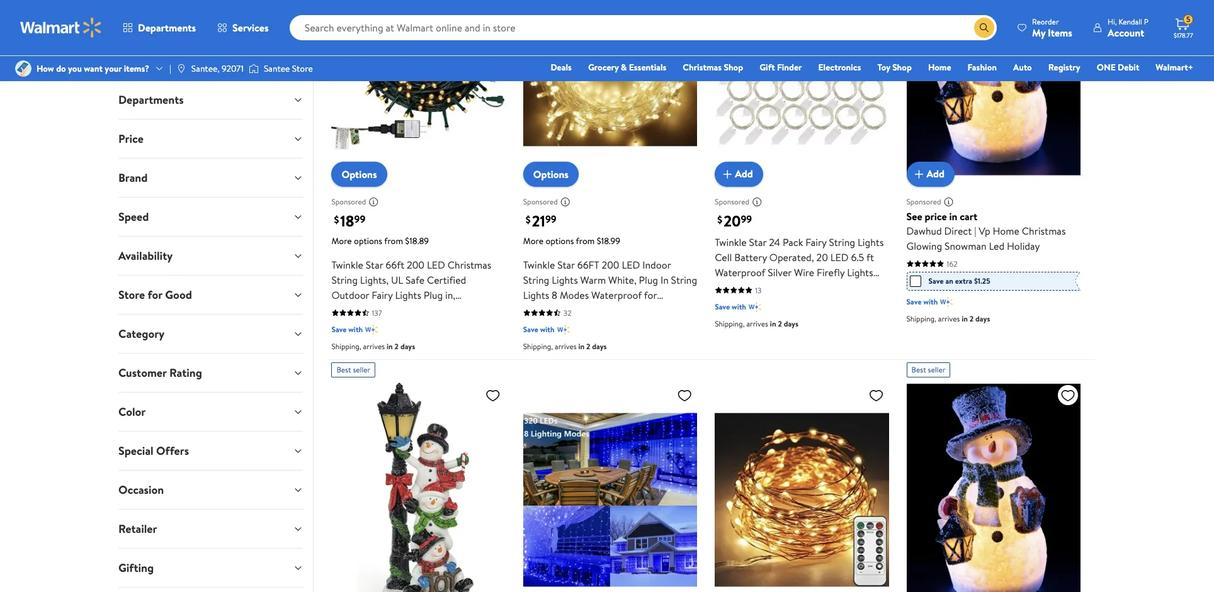 Task type: locate. For each thing, give the bounding box(es) containing it.
2 options from the left
[[534, 167, 569, 181]]

add to favorites list, torchstar 9.8ft x 9.8ft led curtain lights, starry christmas string light, indoor/outdoor decoration for festival, wedding, party, blue image
[[677, 388, 693, 404]]

1 horizontal spatial store
[[292, 62, 313, 75]]

13
[[756, 285, 762, 296]]

99 for 18
[[354, 212, 366, 226]]

options
[[354, 235, 382, 247], [546, 235, 574, 247]]

1 more from the left
[[332, 235, 352, 247]]

add to favorites list, twinkle star 33ft 100led copper wire string lights fairy string lights 8 modes led string lights usb powered with remote control for wedding party home christmas decoration, warm white image
[[869, 388, 884, 404]]

with for more options from $18.89
[[349, 324, 363, 335]]

0 horizontal spatial seller
[[353, 365, 371, 375]]

led
[[831, 251, 849, 264], [427, 258, 445, 272], [622, 258, 640, 272]]

| inside see price in cart dawhud direct | vp home christmas glowing snowman led holiday
[[975, 224, 977, 238]]

best seller for add to favorites list, dawhud direct | vp home joyful snowman trio with glowing led lamppost holiday image
[[337, 365, 371, 375]]

more down 21
[[523, 235, 544, 247]]

1 horizontal spatial best
[[912, 365, 927, 375]]

2 dawhud direct | vp home christmas glowing snowman led holiday image from the top
[[907, 383, 1081, 593]]

1 vertical spatial white
[[480, 334, 506, 348]]

star up the "lights,"
[[366, 258, 383, 272]]

plug inside twinkle star 66ft 200 led indoor string lights warm white, plug in string lights 8 modes waterproof for outdoor christmas wedding party bedroom
[[639, 273, 658, 287]]

ad disclaimer and feedback for ingridsponsoredproducts image up more options from $18.99
[[561, 197, 571, 207]]

warm down 66ft
[[581, 273, 606, 287]]

1 horizontal spatial options link
[[523, 162, 579, 187]]

2 best from the left
[[912, 365, 927, 375]]

best
[[337, 365, 351, 375], [912, 365, 927, 375]]

my
[[1033, 26, 1046, 39]]

white down "silver"
[[743, 296, 769, 310]]

 image left how
[[15, 60, 32, 77]]

3 $ from the left
[[718, 213, 723, 227]]

0 vertical spatial plug
[[639, 273, 658, 287]]

0 horizontal spatial options
[[342, 167, 377, 181]]

in down "silver"
[[770, 319, 777, 329]]

2 down the extra
[[970, 314, 974, 324]]

1 vertical spatial home
[[993, 224, 1020, 238]]

vp
[[979, 224, 991, 238]]

brand tab
[[108, 159, 313, 197]]

8 inside twinkle star 66ft 200 led indoor string lights warm white, plug in string lights 8 modes waterproof for outdoor christmas wedding party bedroom
[[552, 288, 558, 302]]

account
[[1108, 26, 1145, 39]]

1 best seller from the left
[[337, 365, 371, 375]]

1 horizontal spatial plug
[[639, 273, 658, 287]]

party down in
[[651, 303, 674, 317]]

save for more options from $18.99
[[523, 324, 539, 335]]

twinkle star 24 pack fairy string lights cell battery operated, 20 led 6.5 ft waterproof silver wire firefly lights starry fairy lights christmas lights warm white
[[715, 235, 884, 310]]

led up the certified
[[427, 258, 445, 272]]

1 horizontal spatial 20
[[817, 251, 828, 264]]

1 add from the left
[[735, 167, 753, 181]]

with
[[924, 297, 938, 307], [732, 302, 747, 312], [349, 324, 363, 335], [540, 324, 555, 335]]

0 vertical spatial |
[[169, 62, 171, 75]]

speed button
[[108, 198, 313, 236]]

200 up safe
[[407, 258, 425, 272]]

wedding down the white,
[[610, 303, 648, 317]]

seller for the add to favorites list, dawhud direct | vp home christmas glowing snowman led holiday icon
[[928, 365, 946, 375]]

$ inside '$ 21 99'
[[526, 213, 531, 227]]

fashion link
[[962, 60, 1003, 74]]

0 horizontal spatial 99
[[354, 212, 366, 226]]

0 horizontal spatial warm
[[452, 334, 477, 348]]

ad disclaimer and feedback for ingridsponsoredproducts image
[[752, 197, 762, 207]]

66ft
[[386, 258, 405, 272]]

twinkle star 66ft 200 led christmas string lights, ul safe certified outdoor fairy lights plug in, expandable green wire clear bulbs mini lights 8 modes, xmas tree wedding party decoration, warm white image
[[332, 0, 506, 177]]

twinkle inside twinkle star 66ft 200 led christmas string lights, ul safe certified outdoor fairy lights plug in, expandable green wire clear bulbs mini lights 8 modes, xmas tree wedding party decoration, warm white
[[332, 258, 364, 272]]

store right santee
[[292, 62, 313, 75]]

0 vertical spatial 8
[[552, 288, 558, 302]]

home left 'fashion' link
[[929, 61, 952, 74]]

departments button
[[112, 13, 207, 43], [108, 81, 313, 119]]

2 from from the left
[[576, 235, 595, 247]]

outdoor inside twinkle star 66ft 200 led christmas string lights, ul safe certified outdoor fairy lights plug in, expandable green wire clear bulbs mini lights 8 modes, xmas tree wedding party decoration, warm white
[[332, 288, 369, 302]]

1 horizontal spatial for
[[644, 288, 657, 302]]

christmas inside twinkle star 66ft 200 led christmas string lights, ul safe certified outdoor fairy lights plug in, expandable green wire clear bulbs mini lights 8 modes, xmas tree wedding party decoration, warm white
[[448, 258, 492, 272]]

$
[[334, 213, 339, 227], [526, 213, 531, 227], [718, 213, 723, 227]]

2 horizontal spatial led
[[831, 251, 849, 264]]

christmas up holiday
[[1022, 224, 1066, 238]]

0 vertical spatial wire
[[794, 266, 815, 280]]

2
[[970, 314, 974, 324], [778, 319, 782, 329], [395, 341, 399, 352], [587, 341, 591, 352]]

wedding inside twinkle star 66ft 200 led indoor string lights warm white, plug in string lights 8 modes waterproof for outdoor christmas wedding party bedroom
[[610, 303, 648, 317]]

add to favorites list, dawhud direct | vp home joyful snowman trio with glowing led lamppost holiday image
[[486, 388, 501, 404]]

departments up "items?"
[[138, 21, 196, 35]]

led inside twinkle star 66ft 200 led christmas string lights, ul safe certified outdoor fairy lights plug in, expandable green wire clear bulbs mini lights 8 modes, xmas tree wedding party decoration, warm white
[[427, 258, 445, 272]]

warm down starry
[[715, 296, 741, 310]]

1 vertical spatial 20
[[817, 251, 828, 264]]

2 horizontal spatial 99
[[741, 212, 752, 226]]

0 horizontal spatial star
[[366, 258, 383, 272]]

brand
[[118, 170, 148, 186]]

fairy
[[806, 235, 827, 249], [744, 281, 765, 295], [372, 288, 393, 302]]

twinkle up the "lights,"
[[332, 258, 364, 272]]

sponsored up '$ 21 99' on the left of page
[[523, 197, 558, 207]]

how do you want your items?
[[37, 62, 149, 75]]

registry
[[1049, 61, 1081, 74]]

arrives
[[939, 314, 960, 324], [747, 319, 769, 329], [363, 341, 385, 352], [555, 341, 577, 352]]

1 options link from the left
[[332, 162, 387, 187]]

options for 21
[[534, 167, 569, 181]]

1 horizontal spatial ad disclaimer and feedback for ingridsponsoredproducts image
[[561, 197, 571, 207]]

extra
[[956, 276, 973, 286]]

from left $18.89
[[384, 235, 403, 247]]

1 horizontal spatial wire
[[794, 266, 815, 280]]

 image
[[15, 60, 32, 77], [249, 62, 259, 75]]

indoor
[[643, 258, 671, 272]]

1 vertical spatial 8
[[381, 319, 387, 332]]

string up bedroom
[[523, 273, 550, 287]]

1 horizontal spatial fairy
[[744, 281, 765, 295]]

99
[[354, 212, 366, 226], [546, 212, 557, 226], [741, 212, 752, 226]]

departments button down 'santee,'
[[108, 81, 313, 119]]

arrives down save an extra $1.25 element
[[939, 314, 960, 324]]

2 more from the left
[[523, 235, 544, 247]]

0 vertical spatial walmart plus image
[[941, 296, 953, 309]]

gifting
[[118, 561, 154, 576]]

string up 6.5
[[829, 235, 856, 249]]

1 horizontal spatial party
[[651, 303, 674, 317]]

seller
[[353, 365, 371, 375], [928, 365, 946, 375]]

bedroom
[[523, 319, 564, 332]]

1 options from the left
[[342, 167, 377, 181]]

save with for more options from $18.99
[[523, 324, 555, 335]]

8 down green
[[381, 319, 387, 332]]

ad disclaimer and feedback for ingridsponsoredproducts image
[[369, 197, 379, 207], [561, 197, 571, 207], [944, 197, 954, 207]]

options link up $ 18 99
[[332, 162, 387, 187]]

from
[[384, 235, 403, 247], [576, 235, 595, 247]]

1 horizontal spatial more
[[523, 235, 544, 247]]

star inside twinkle star 66ft 200 led christmas string lights, ul safe certified outdoor fairy lights plug in, expandable green wire clear bulbs mini lights 8 modes, xmas tree wedding party decoration, warm white
[[366, 258, 383, 272]]

twinkle inside "twinkle star 24 pack fairy string lights cell battery operated, 20 led 6.5 ft waterproof silver wire firefly lights starry fairy lights christmas lights warm white"
[[715, 235, 747, 249]]

waterproof down the white,
[[592, 288, 642, 302]]

$ inside '$ 20 99'
[[718, 213, 723, 227]]

save an extra $1.25 element
[[910, 275, 991, 288]]

2 seller from the left
[[928, 365, 946, 375]]

1 horizontal spatial white
[[743, 296, 769, 310]]

add up ad disclaimer and feedback for ingridsponsoredproducts icon
[[735, 167, 753, 181]]

christmas right essentials
[[683, 61, 722, 74]]

1 from from the left
[[384, 235, 403, 247]]

days down 'modes,'
[[401, 341, 415, 352]]

0 horizontal spatial 200
[[407, 258, 425, 272]]

0 vertical spatial 20
[[724, 210, 741, 232]]

2 ad disclaimer and feedback for ingridsponsoredproducts image from the left
[[561, 197, 571, 207]]

 image right 92071
[[249, 62, 259, 75]]

in inside see price in cart dawhud direct | vp home christmas glowing snowman led holiday
[[950, 210, 958, 223]]

1 horizontal spatial add
[[927, 167, 945, 181]]

offers
[[156, 444, 189, 459]]

shipping, arrives in 2 days for more options from $18.89
[[332, 341, 415, 352]]

sponsored up '$ 20 99'
[[715, 197, 750, 207]]

sponsored up see
[[907, 197, 942, 207]]

store
[[292, 62, 313, 75], [118, 287, 145, 303]]

shop for toy shop
[[893, 61, 912, 74]]

walmart image
[[20, 18, 102, 38]]

$18.89
[[405, 235, 429, 247]]

1 horizontal spatial shop
[[893, 61, 912, 74]]

1 horizontal spatial wedding
[[610, 303, 648, 317]]

star for 18
[[366, 258, 383, 272]]

2 down modes
[[587, 341, 591, 352]]

search icon image
[[980, 23, 990, 33]]

in
[[950, 210, 958, 223], [962, 314, 968, 324], [770, 319, 777, 329], [387, 341, 393, 352], [579, 341, 585, 352]]

1 horizontal spatial 8
[[552, 288, 558, 302]]

star left 66ft
[[558, 258, 575, 272]]

2 horizontal spatial twinkle
[[715, 235, 747, 249]]

1 vertical spatial store
[[118, 287, 145, 303]]

add button up price
[[907, 162, 955, 187]]

1 options from the left
[[354, 235, 382, 247]]

electronics link
[[813, 60, 867, 74]]

twinkle up cell
[[715, 235, 747, 249]]

warm down tree
[[452, 334, 477, 348]]

1 ad disclaimer and feedback for ingridsponsoredproducts image from the left
[[369, 197, 379, 207]]

save for dawhud direct | vp home christmas glowing snowman led holiday
[[907, 297, 922, 307]]

waterproof
[[715, 266, 766, 280], [592, 288, 642, 302]]

0 horizontal spatial add
[[735, 167, 753, 181]]

twinkle inside twinkle star 66ft 200 led indoor string lights warm white, plug in string lights 8 modes waterproof for outdoor christmas wedding party bedroom
[[523, 258, 555, 272]]

lights down firefly
[[842, 281, 868, 295]]

99 inside '$ 21 99'
[[546, 212, 557, 226]]

200 inside twinkle star 66ft 200 led indoor string lights warm white, plug in string lights 8 modes waterproof for outdoor christmas wedding party bedroom
[[602, 258, 620, 272]]

twinkle down more options from $18.99
[[523, 258, 555, 272]]

0 horizontal spatial $
[[334, 213, 339, 227]]

0 vertical spatial walmart plus image
[[749, 301, 762, 314]]

0 horizontal spatial led
[[427, 258, 445, 272]]

2 200 from the left
[[602, 258, 620, 272]]

0 horizontal spatial party
[[372, 334, 395, 348]]

0 horizontal spatial waterproof
[[592, 288, 642, 302]]

from left $18.99
[[576, 235, 595, 247]]

christmas inside "twinkle star 24 pack fairy string lights cell battery operated, 20 led 6.5 ft waterproof silver wire firefly lights starry fairy lights christmas lights warm white"
[[796, 281, 840, 295]]

0 vertical spatial outdoor
[[332, 288, 369, 302]]

store for good tab
[[108, 276, 313, 314]]

speed
[[118, 209, 149, 225]]

options link up '$ 21 99' on the left of page
[[523, 162, 579, 187]]

walmart+ link
[[1151, 60, 1200, 74]]

$ left 21
[[526, 213, 531, 227]]

1 vertical spatial wire
[[413, 303, 434, 317]]

1 shop from the left
[[724, 61, 744, 74]]

availability tab
[[108, 237, 313, 275]]

walmart plus image for dawhud direct | vp home christmas glowing snowman led holiday
[[941, 296, 953, 309]]

fairy down the "lights,"
[[372, 288, 393, 302]]

$ for 21
[[526, 213, 531, 227]]

3 99 from the left
[[741, 212, 752, 226]]

99 inside $ 18 99
[[354, 212, 366, 226]]

0 vertical spatial white
[[743, 296, 769, 310]]

walmart plus image down 32
[[557, 324, 570, 336]]

1 vertical spatial warm
[[715, 296, 741, 310]]

1 vertical spatial |
[[975, 224, 977, 238]]

1 horizontal spatial |
[[975, 224, 977, 238]]

departments down "items?"
[[118, 92, 184, 108]]

color tab
[[108, 393, 313, 432]]

twinkle star 24 pack fairy string lights cell battery operated, 20 led 6.5 ft waterproof silver wire firefly lights starry fairy lights christmas lights warm white image
[[715, 0, 889, 177]]

1 horizontal spatial waterproof
[[715, 266, 766, 280]]

led
[[989, 239, 1005, 253]]

add up price
[[927, 167, 945, 181]]

essentials
[[629, 61, 667, 74]]

200
[[407, 258, 425, 272], [602, 258, 620, 272]]

1 horizontal spatial warm
[[581, 273, 606, 287]]

99 up more options from $18.99
[[546, 212, 557, 226]]

shipping, arrives in 2 days down 137
[[332, 341, 415, 352]]

0 vertical spatial waterproof
[[715, 266, 766, 280]]

christmas inside twinkle star 66ft 200 led indoor string lights warm white, plug in string lights 8 modes waterproof for outdoor christmas wedding party bedroom
[[564, 303, 608, 317]]

sponsored for 21
[[523, 197, 558, 207]]

arrives down bedroom
[[555, 341, 577, 352]]

lights
[[858, 235, 884, 249], [848, 266, 874, 280], [552, 273, 578, 287], [767, 281, 794, 295], [842, 281, 868, 295], [395, 288, 421, 302], [523, 288, 550, 302], [353, 319, 379, 332]]

0 horizontal spatial fairy
[[372, 288, 393, 302]]

arrives down 137
[[363, 341, 385, 352]]

shipping,
[[907, 314, 937, 324], [715, 319, 745, 329], [332, 341, 361, 352], [523, 341, 553, 352]]

special
[[118, 444, 154, 459]]

in for more options from $18.99
[[579, 341, 585, 352]]

walmart plus image for more options from $18.99
[[557, 324, 570, 336]]

options link
[[332, 162, 387, 187], [523, 162, 579, 187]]

200 inside twinkle star 66ft 200 led christmas string lights, ul safe certified outdoor fairy lights plug in, expandable green wire clear bulbs mini lights 8 modes, xmas tree wedding party decoration, warm white
[[407, 258, 425, 272]]

1 200 from the left
[[407, 258, 425, 272]]

1 horizontal spatial 200
[[602, 258, 620, 272]]

occasion tab
[[108, 471, 313, 510]]

store inside dropdown button
[[118, 287, 145, 303]]

retailer
[[118, 522, 157, 537]]

$ inside $ 18 99
[[334, 213, 339, 227]]

1 horizontal spatial options
[[534, 167, 569, 181]]

0 horizontal spatial ad disclaimer and feedback for ingridsponsoredproducts image
[[369, 197, 379, 207]]

1 vertical spatial waterproof
[[592, 288, 642, 302]]

| left vp
[[975, 224, 977, 238]]

0 horizontal spatial more
[[332, 235, 352, 247]]

shop left gift
[[724, 61, 744, 74]]

led inside twinkle star 66ft 200 led indoor string lights warm white, plug in string lights 8 modes waterproof for outdoor christmas wedding party bedroom
[[622, 258, 640, 272]]

customer rating tab
[[108, 354, 313, 393]]

0 vertical spatial store
[[292, 62, 313, 75]]

plug left in,
[[424, 288, 443, 302]]

2 shop from the left
[[893, 61, 912, 74]]

1 vertical spatial departments button
[[108, 81, 313, 119]]

0 horizontal spatial from
[[384, 235, 403, 247]]

arrives down 13
[[747, 319, 769, 329]]

0 horizontal spatial best seller
[[337, 365, 371, 375]]

 image
[[176, 64, 186, 74]]

1 99 from the left
[[354, 212, 366, 226]]

0 horizontal spatial for
[[148, 287, 163, 303]]

add to favorites list, dawhud direct | vp home christmas glowing snowman led holiday image
[[1061, 388, 1076, 404]]

2 best seller from the left
[[912, 365, 946, 375]]

add button up ad disclaimer and feedback for ingridsponsoredproducts icon
[[715, 162, 763, 187]]

1 horizontal spatial led
[[622, 258, 640, 272]]

led up firefly
[[831, 251, 849, 264]]

1 best from the left
[[337, 365, 351, 375]]

gift
[[760, 61, 775, 74]]

best seller for the add to favorites list, dawhud direct | vp home christmas glowing snowman led holiday icon
[[912, 365, 946, 375]]

2 options from the left
[[546, 235, 574, 247]]

32
[[564, 308, 572, 319]]

in down the extra
[[962, 314, 968, 324]]

walmart plus image
[[941, 296, 953, 309], [557, 324, 570, 336]]

twinkle
[[715, 235, 747, 249], [332, 258, 364, 272], [523, 258, 555, 272]]

days down twinkle star 66ft 200 led indoor string lights warm white, plug in string lights 8 modes waterproof for outdoor christmas wedding party bedroom
[[592, 341, 607, 352]]

options down $ 18 99
[[354, 235, 382, 247]]

more down '18'
[[332, 235, 352, 247]]

star inside twinkle star 66ft 200 led indoor string lights warm white, plug in string lights 8 modes waterproof for outdoor christmas wedding party bedroom
[[558, 258, 575, 272]]

departments button up "items?"
[[112, 13, 207, 43]]

3 sponsored from the left
[[715, 197, 750, 207]]

shipping, down bedroom
[[523, 341, 553, 352]]

2 $ from the left
[[526, 213, 531, 227]]

gift finder
[[760, 61, 802, 74]]

special offers
[[118, 444, 189, 459]]

2 options link from the left
[[523, 162, 579, 187]]

days down "twinkle star 24 pack fairy string lights cell battery operated, 20 led 6.5 ft waterproof silver wire firefly lights starry fairy lights christmas lights warm white"
[[784, 319, 799, 329]]

seller for add to favorites list, dawhud direct | vp home joyful snowman trio with glowing led lamppost holiday image
[[353, 365, 371, 375]]

one
[[1097, 61, 1116, 74]]

arrives for more options from $18.99
[[555, 341, 577, 352]]

5
[[1187, 14, 1191, 25]]

finder
[[777, 61, 802, 74]]

save with for dawhud direct | vp home christmas glowing snowman led holiday
[[907, 297, 938, 307]]

0 horizontal spatial twinkle
[[332, 258, 364, 272]]

add for dawhud direct | vp home christmas glowing snowman led holiday
[[927, 167, 945, 181]]

0 vertical spatial dawhud direct | vp home christmas glowing snowman led holiday image
[[907, 0, 1081, 177]]

200 up the white,
[[602, 258, 620, 272]]

price
[[118, 131, 144, 147]]

arrives for dawhud direct | vp home christmas glowing snowman led holiday
[[939, 314, 960, 324]]

$ 21 99
[[526, 210, 557, 232]]

0 horizontal spatial best
[[337, 365, 351, 375]]

in up "direct"
[[950, 210, 958, 223]]

gifting tab
[[108, 549, 313, 588]]

brand button
[[108, 159, 313, 197]]

0 horizontal spatial 8
[[381, 319, 387, 332]]

1 add button from the left
[[715, 162, 763, 187]]

0 horizontal spatial options link
[[332, 162, 387, 187]]

0 horizontal spatial plug
[[424, 288, 443, 302]]

add button for dawhud direct | vp home christmas glowing snowman led holiday
[[907, 162, 955, 187]]

christmas down firefly
[[796, 281, 840, 295]]

2 add button from the left
[[907, 162, 955, 187]]

walmart plus image
[[749, 301, 762, 314], [366, 324, 378, 336]]

shipping, arrives in 2 days down bedroom
[[523, 341, 607, 352]]

shop right toy
[[893, 61, 912, 74]]

1 horizontal spatial  image
[[249, 62, 259, 75]]

2 horizontal spatial $
[[718, 213, 723, 227]]

shipping, arrives in 2 days
[[907, 314, 991, 324], [715, 319, 799, 329], [332, 341, 415, 352], [523, 341, 607, 352]]

0 vertical spatial party
[[651, 303, 674, 317]]

8
[[552, 288, 558, 302], [381, 319, 387, 332]]

category
[[118, 326, 165, 342]]

price
[[925, 210, 947, 223]]

1 horizontal spatial add button
[[907, 162, 955, 187]]

options up '$ 21 99' on the left of page
[[534, 167, 569, 181]]

outdoor up bedroom
[[523, 303, 561, 317]]

1 seller from the left
[[353, 365, 371, 375]]

$178.77
[[1174, 31, 1194, 40]]

christmas shop
[[683, 61, 744, 74]]

special offers tab
[[108, 432, 313, 471]]

1 horizontal spatial options
[[546, 235, 574, 247]]

lights down 6.5
[[848, 266, 874, 280]]

1 horizontal spatial from
[[576, 235, 595, 247]]

2 for more options from $18.99
[[587, 341, 591, 352]]

2 sponsored from the left
[[523, 197, 558, 207]]

1 horizontal spatial walmart plus image
[[941, 296, 953, 309]]

options for 18
[[354, 235, 382, 247]]

0 horizontal spatial options
[[354, 235, 382, 247]]

green
[[384, 303, 411, 317]]

walmart+
[[1156, 61, 1194, 74]]

star up the battery
[[750, 235, 767, 249]]

led up the white,
[[622, 258, 640, 272]]

options up $ 18 99
[[342, 167, 377, 181]]

days down $1.25
[[976, 314, 991, 324]]

1 vertical spatial wedding
[[332, 334, 370, 348]]

1 vertical spatial outdoor
[[523, 303, 561, 317]]

0 horizontal spatial wedding
[[332, 334, 370, 348]]

0 horizontal spatial  image
[[15, 60, 32, 77]]

1 horizontal spatial twinkle
[[523, 258, 555, 272]]

auto link
[[1008, 60, 1038, 74]]

1 vertical spatial party
[[372, 334, 395, 348]]

1 horizontal spatial star
[[558, 258, 575, 272]]

from for 21
[[576, 235, 595, 247]]

walmart plus image down 13
[[749, 301, 762, 314]]

3 ad disclaimer and feedback for ingridsponsoredproducts image from the left
[[944, 197, 954, 207]]

toy shop link
[[872, 60, 918, 74]]

ad disclaimer and feedback for ingridsponsoredproducts image up price
[[944, 197, 954, 207]]

20 up cell
[[724, 210, 741, 232]]

sponsored up $ 18 99
[[332, 197, 366, 207]]

twinkle star 66ft 200 led indoor string lights warm white, plug in string lights 8 modes waterproof for outdoor christmas wedding party bedroom
[[523, 258, 698, 332]]

1 vertical spatial plug
[[424, 288, 443, 302]]

0 horizontal spatial outdoor
[[332, 288, 369, 302]]

$18.99
[[597, 235, 621, 247]]

0 horizontal spatial add button
[[715, 162, 763, 187]]

white down the bulbs
[[480, 334, 506, 348]]

1 vertical spatial walmart plus image
[[557, 324, 570, 336]]

1 sponsored from the left
[[332, 197, 366, 207]]

24
[[769, 235, 781, 249]]

ul
[[391, 273, 403, 287]]

retailer button
[[108, 510, 313, 549]]

in for dawhud direct | vp home christmas glowing snowman led holiday
[[962, 314, 968, 324]]

certified
[[427, 273, 466, 287]]

200 for 18
[[407, 258, 425, 272]]

2 down 'modes,'
[[395, 341, 399, 352]]

for down indoor in the right top of the page
[[644, 288, 657, 302]]

| right "items?"
[[169, 62, 171, 75]]

1 horizontal spatial 99
[[546, 212, 557, 226]]

departments
[[138, 21, 196, 35], [118, 92, 184, 108]]

want
[[84, 62, 103, 75]]

0 horizontal spatial white
[[480, 334, 506, 348]]

wedding inside twinkle star 66ft 200 led christmas string lights, ul safe certified outdoor fairy lights plug in, expandable green wire clear bulbs mini lights 8 modes, xmas tree wedding party decoration, warm white
[[332, 334, 370, 348]]

plug left in
[[639, 273, 658, 287]]

walmart plus image down 137
[[366, 324, 378, 336]]

2 add from the left
[[927, 167, 945, 181]]

options
[[342, 167, 377, 181], [534, 167, 569, 181]]

1 $ from the left
[[334, 213, 339, 227]]

1 horizontal spatial home
[[993, 224, 1020, 238]]

christmas inside see price in cart dawhud direct | vp home christmas glowing snowman led holiday
[[1022, 224, 1066, 238]]

party
[[651, 303, 674, 317], [372, 334, 395, 348]]

2 down "silver"
[[778, 319, 782, 329]]

speed tab
[[108, 198, 313, 236]]

store up the category
[[118, 287, 145, 303]]

200 for 21
[[602, 258, 620, 272]]

outdoor up expandable on the left bottom of page
[[332, 288, 369, 302]]

ad disclaimer and feedback for ingridsponsoredproducts image up more options from $18.89
[[369, 197, 379, 207]]

1 vertical spatial dawhud direct | vp home christmas glowing snowman led holiday image
[[907, 383, 1081, 593]]

fairy right starry
[[744, 281, 765, 295]]

for
[[148, 287, 163, 303], [644, 288, 657, 302]]

home up 'led' at the right of the page
[[993, 224, 1020, 238]]

99 inside '$ 20 99'
[[741, 212, 752, 226]]

christmas up the certified
[[448, 258, 492, 272]]

outdoor inside twinkle star 66ft 200 led indoor string lights warm white, plug in string lights 8 modes waterproof for outdoor christmas wedding party bedroom
[[523, 303, 561, 317]]

departments inside tab
[[118, 92, 184, 108]]

best seller
[[337, 365, 371, 375], [912, 365, 946, 375]]

2 vertical spatial warm
[[452, 334, 477, 348]]

star inside "twinkle star 24 pack fairy string lights cell battery operated, 20 led 6.5 ft waterproof silver wire firefly lights starry fairy lights christmas lights warm white"
[[750, 235, 767, 249]]

lights up the ft
[[858, 235, 884, 249]]

0 horizontal spatial wire
[[413, 303, 434, 317]]

arrives for more options from $18.89
[[363, 341, 385, 352]]

2 horizontal spatial ad disclaimer and feedback for ingridsponsoredproducts image
[[944, 197, 954, 207]]

2 99 from the left
[[546, 212, 557, 226]]

dawhud direct | vp home christmas glowing snowman led holiday image
[[907, 0, 1081, 177], [907, 383, 1081, 593]]



Task type: describe. For each thing, give the bounding box(es) containing it.
twinkle for 18
[[332, 258, 364, 272]]

best for add to favorites list, dawhud direct | vp home joyful snowman trio with glowing led lamppost holiday image
[[337, 365, 351, 375]]

0 vertical spatial home
[[929, 61, 952, 74]]

battery
[[735, 251, 767, 264]]

twinkle star 66ft 200 led christmas string lights, ul safe certified outdoor fairy lights plug in, expandable green wire clear bulbs mini lights 8 modes, xmas tree wedding party decoration, warm white
[[332, 258, 506, 348]]

customer rating
[[118, 365, 202, 381]]

shipping, for more options from $18.99
[[523, 341, 553, 352]]

fashion
[[968, 61, 997, 74]]

gift finder link
[[754, 60, 808, 74]]

more options from $18.89
[[332, 235, 429, 247]]

white inside twinkle star 66ft 200 led christmas string lights, ul safe certified outdoor fairy lights plug in, expandable green wire clear bulbs mini lights 8 modes, xmas tree wedding party decoration, warm white
[[480, 334, 506, 348]]

more for 18
[[332, 235, 352, 247]]

tree
[[448, 319, 467, 332]]

add button for twinkle star 24 pack fairy string lights cell battery operated, 20 led 6.5 ft waterproof silver wire firefly lights starry fairy lights christmas lights warm white
[[715, 162, 763, 187]]

with for dawhud direct | vp home christmas glowing snowman led holiday
[[924, 297, 938, 307]]

grocery & essentials
[[588, 61, 667, 74]]

string right in
[[671, 273, 698, 287]]

customer rating button
[[108, 354, 313, 393]]

6.5
[[851, 251, 865, 264]]

ad disclaimer and feedback for ingridsponsoredproducts image for 18
[[369, 197, 379, 207]]

options link for 18
[[332, 162, 387, 187]]

 image for santee store
[[249, 62, 259, 75]]

$ for 20
[[718, 213, 723, 227]]

store for good
[[118, 287, 192, 303]]

shipping, for more options from $18.89
[[332, 341, 361, 352]]

0 horizontal spatial 20
[[724, 210, 741, 232]]

santee, 92071
[[191, 62, 244, 75]]

fairy inside twinkle star 66ft 200 led christmas string lights, ul safe certified outdoor fairy lights plug in, expandable green wire clear bulbs mini lights 8 modes, xmas tree wedding party decoration, warm white
[[372, 288, 393, 302]]

pack
[[783, 235, 804, 249]]

plug inside twinkle star 66ft 200 led christmas string lights, ul safe certified outdoor fairy lights plug in, expandable green wire clear bulbs mini lights 8 modes, xmas tree wedding party decoration, warm white
[[424, 288, 443, 302]]

hi,
[[1108, 16, 1117, 27]]

0 horizontal spatial |
[[169, 62, 171, 75]]

shop for christmas shop
[[724, 61, 744, 74]]

santee,
[[191, 62, 220, 75]]

save an extra $1.25
[[929, 276, 991, 286]]

dawhud
[[907, 224, 942, 238]]

holiday
[[1007, 239, 1041, 253]]

lights,
[[360, 273, 389, 287]]

led for 21
[[622, 258, 640, 272]]

warm inside twinkle star 66ft 200 led christmas string lights, ul safe certified outdoor fairy lights plug in, expandable green wire clear bulbs mini lights 8 modes, xmas tree wedding party decoration, warm white
[[452, 334, 477, 348]]

party inside twinkle star 66ft 200 led christmas string lights, ul safe certified outdoor fairy lights plug in, expandable green wire clear bulbs mini lights 8 modes, xmas tree wedding party decoration, warm white
[[372, 334, 395, 348]]

star for 21
[[558, 258, 575, 272]]

price tab
[[108, 120, 313, 158]]

add to cart image
[[720, 167, 735, 182]]

1 dawhud direct | vp home christmas glowing snowman led holiday image from the top
[[907, 0, 1081, 177]]

options link for 21
[[523, 162, 579, 187]]

how
[[37, 62, 54, 75]]

snowman
[[945, 239, 987, 253]]

lights down safe
[[395, 288, 421, 302]]

registry link
[[1043, 60, 1087, 74]]

best for the add to favorites list, dawhud direct | vp home christmas glowing snowman led holiday icon
[[912, 365, 927, 375]]

services
[[233, 21, 269, 35]]

mini
[[332, 319, 350, 332]]

debit
[[1118, 61, 1140, 74]]

in for more options from $18.89
[[387, 341, 393, 352]]

2 for more options from $18.89
[[395, 341, 399, 352]]

reorder
[[1033, 16, 1059, 27]]

dawhud direct | vp home joyful snowman trio with glowing led lamppost holiday image
[[332, 383, 506, 593]]

category tab
[[108, 315, 313, 353]]

good
[[165, 287, 192, 303]]

more options from $18.99
[[523, 235, 621, 247]]

shipping, down starry
[[715, 319, 745, 329]]

lights down "silver"
[[767, 281, 794, 295]]

days for dawhud direct | vp home christmas glowing snowman led holiday
[[976, 314, 991, 324]]

store for good button
[[108, 276, 313, 314]]

add for twinkle star 24 pack fairy string lights cell battery operated, 20 led 6.5 ft waterproof silver wire firefly lights starry fairy lights christmas lights warm white
[[735, 167, 753, 181]]

$ 20 99
[[718, 210, 752, 232]]

led for 18
[[427, 258, 445, 272]]

sponsored for 18
[[332, 197, 366, 207]]

retailer tab
[[108, 510, 313, 549]]

1 horizontal spatial walmart plus image
[[749, 301, 762, 314]]

from for 18
[[384, 235, 403, 247]]

twinkle star 66ft 200 led indoor string lights warm white, plug in string lights 8 modes waterproof for outdoor christmas wedding party bedroom image
[[523, 0, 698, 177]]

0 vertical spatial departments button
[[112, 13, 207, 43]]

add to cart image
[[912, 167, 927, 182]]

twinkle star 33ft 100led copper wire string lights fairy string lights 8 modes led string lights usb powered with remote control for wedding party home christmas decoration, warm white image
[[715, 383, 889, 593]]

torchstar 9.8ft x 9.8ft led curtain lights, starry christmas string light, indoor/outdoor decoration for festival, wedding, party, blue image
[[523, 383, 698, 593]]

led inside "twinkle star 24 pack fairy string lights cell battery operated, 20 led 6.5 ft waterproof silver wire firefly lights starry fairy lights christmas lights warm white"
[[831, 251, 849, 264]]

Save an extra $1.25 checkbox
[[910, 276, 921, 287]]

your
[[105, 62, 122, 75]]

92071
[[222, 62, 244, 75]]

warm inside twinkle star 66ft 200 led indoor string lights warm white, plug in string lights 8 modes waterproof for outdoor christmas wedding party bedroom
[[581, 273, 606, 287]]

home link
[[923, 60, 957, 74]]

xmas
[[423, 319, 446, 332]]

party inside twinkle star 66ft 200 led indoor string lights warm white, plug in string lights 8 modes waterproof for outdoor christmas wedding party bedroom
[[651, 303, 674, 317]]

items?
[[124, 62, 149, 75]]

string inside twinkle star 66ft 200 led christmas string lights, ul safe certified outdoor fairy lights plug in, expandable green wire clear bulbs mini lights 8 modes, xmas tree wedding party decoration, warm white
[[332, 273, 358, 287]]

wire inside "twinkle star 24 pack fairy string lights cell battery operated, 20 led 6.5 ft waterproof silver wire firefly lights starry fairy lights christmas lights warm white"
[[794, 266, 815, 280]]

days for more options from $18.99
[[592, 341, 607, 352]]

save for more options from $18.89
[[332, 324, 347, 335]]

availability
[[118, 248, 173, 264]]

safe
[[406, 273, 425, 287]]

category button
[[108, 315, 313, 353]]

electronics
[[819, 61, 862, 74]]

gifting button
[[108, 549, 313, 588]]

departments tab
[[108, 81, 313, 119]]

waterproof inside "twinkle star 24 pack fairy string lights cell battery operated, 20 led 6.5 ft waterproof silver wire firefly lights starry fairy lights christmas lights warm white"
[[715, 266, 766, 280]]

grocery & essentials link
[[583, 60, 672, 74]]

8 inside twinkle star 66ft 200 led christmas string lights, ul safe certified outdoor fairy lights plug in, expandable green wire clear bulbs mini lights 8 modes, xmas tree wedding party decoration, warm white
[[381, 319, 387, 332]]

color
[[118, 404, 146, 420]]

lights down expandable on the left bottom of page
[[353, 319, 379, 332]]

shipping, for dawhud direct | vp home christmas glowing snowman led holiday
[[907, 314, 937, 324]]

options for 18
[[342, 167, 377, 181]]

waterproof inside twinkle star 66ft 200 led indoor string lights warm white, plug in string lights 8 modes waterproof for outdoor christmas wedding party bedroom
[[592, 288, 642, 302]]

one debit
[[1097, 61, 1140, 74]]

cart
[[960, 210, 978, 223]]

warm inside "twinkle star 24 pack fairy string lights cell battery operated, 20 led 6.5 ft waterproof silver wire firefly lights starry fairy lights christmas lights warm white"
[[715, 296, 741, 310]]

string inside "twinkle star 24 pack fairy string lights cell battery operated, 20 led 6.5 ft waterproof silver wire firefly lights starry fairy lights christmas lights warm white"
[[829, 235, 856, 249]]

christmas shop link
[[678, 60, 749, 74]]

wire inside twinkle star 66ft 200 led christmas string lights, ul safe certified outdoor fairy lights plug in, expandable green wire clear bulbs mini lights 8 modes, xmas tree wedding party decoration, warm white
[[413, 303, 434, 317]]

&
[[621, 61, 627, 74]]

deals
[[551, 61, 572, 74]]

2 horizontal spatial fairy
[[806, 235, 827, 249]]

save with for more options from $18.89
[[332, 324, 363, 335]]

$ for 18
[[334, 213, 339, 227]]

0 vertical spatial departments
[[138, 21, 196, 35]]

see
[[907, 210, 923, 223]]

cell
[[715, 251, 732, 264]]

expandable
[[332, 303, 381, 317]]

4 sponsored from the left
[[907, 197, 942, 207]]

clear
[[436, 303, 459, 317]]

kendall
[[1119, 16, 1143, 27]]

Walmart Site-Wide search field
[[290, 15, 997, 40]]

white inside "twinkle star 24 pack fairy string lights cell battery operated, 20 led 6.5 ft waterproof silver wire firefly lights starry fairy lights christmas lights warm white"
[[743, 296, 769, 310]]

$1.25
[[975, 276, 991, 286]]

2 for dawhud direct | vp home christmas glowing snowman led holiday
[[970, 314, 974, 324]]

price button
[[108, 120, 313, 158]]

for inside twinkle star 66ft 200 led indoor string lights warm white, plug in string lights 8 modes waterproof for outdoor christmas wedding party bedroom
[[644, 288, 657, 302]]

with for more options from $18.99
[[540, 324, 555, 335]]

bulbs
[[462, 303, 485, 317]]

ft
[[867, 251, 874, 264]]

options for 21
[[546, 235, 574, 247]]

shipping, arrives in 2 days down 13
[[715, 319, 799, 329]]

$ 18 99
[[334, 210, 366, 232]]

18
[[340, 210, 354, 232]]

christmas inside "christmas shop" link
[[683, 61, 722, 74]]

Search search field
[[290, 15, 997, 40]]

shipping, arrives in 2 days for dawhud direct | vp home christmas glowing snowman led holiday
[[907, 314, 991, 324]]

sponsored for 20
[[715, 197, 750, 207]]

color button
[[108, 393, 313, 432]]

an
[[946, 276, 954, 286]]

home inside see price in cart dawhud direct | vp home christmas glowing snowman led holiday
[[993, 224, 1020, 238]]

 image for how do you want your items?
[[15, 60, 32, 77]]

grocery
[[588, 61, 619, 74]]

starry
[[715, 281, 742, 295]]

twinkle for 21
[[523, 258, 555, 272]]

deals link
[[545, 60, 578, 74]]

more for 21
[[523, 235, 544, 247]]

days for more options from $18.89
[[401, 341, 415, 352]]

modes,
[[389, 319, 421, 332]]

santee store
[[264, 62, 313, 75]]

availability button
[[108, 237, 313, 275]]

lights up modes
[[552, 273, 578, 287]]

5 $178.77
[[1174, 14, 1194, 40]]

decoration,
[[398, 334, 449, 348]]

p
[[1145, 16, 1149, 27]]

20 inside "twinkle star 24 pack fairy string lights cell battery operated, 20 led 6.5 ft waterproof silver wire firefly lights starry fairy lights christmas lights warm white"
[[817, 251, 828, 264]]

see price in cart dawhud direct | vp home christmas glowing snowman led holiday
[[907, 210, 1066, 253]]

firefly
[[817, 266, 845, 280]]

in,
[[445, 288, 456, 302]]

direct
[[945, 224, 972, 238]]

lights up bedroom
[[523, 288, 550, 302]]

99 for 21
[[546, 212, 557, 226]]

0 horizontal spatial walmart plus image
[[366, 324, 378, 336]]

shipping, arrives in 2 days for more options from $18.99
[[523, 341, 607, 352]]

for inside dropdown button
[[148, 287, 163, 303]]

occasion button
[[108, 471, 313, 510]]

silver
[[768, 266, 792, 280]]

ad disclaimer and feedback for ingridsponsoredproducts image for 21
[[561, 197, 571, 207]]

99 for 20
[[741, 212, 752, 226]]

glowing
[[907, 239, 943, 253]]

special offers button
[[108, 432, 313, 471]]



Task type: vqa. For each thing, say whether or not it's contained in the screenshot.
the 162
yes



